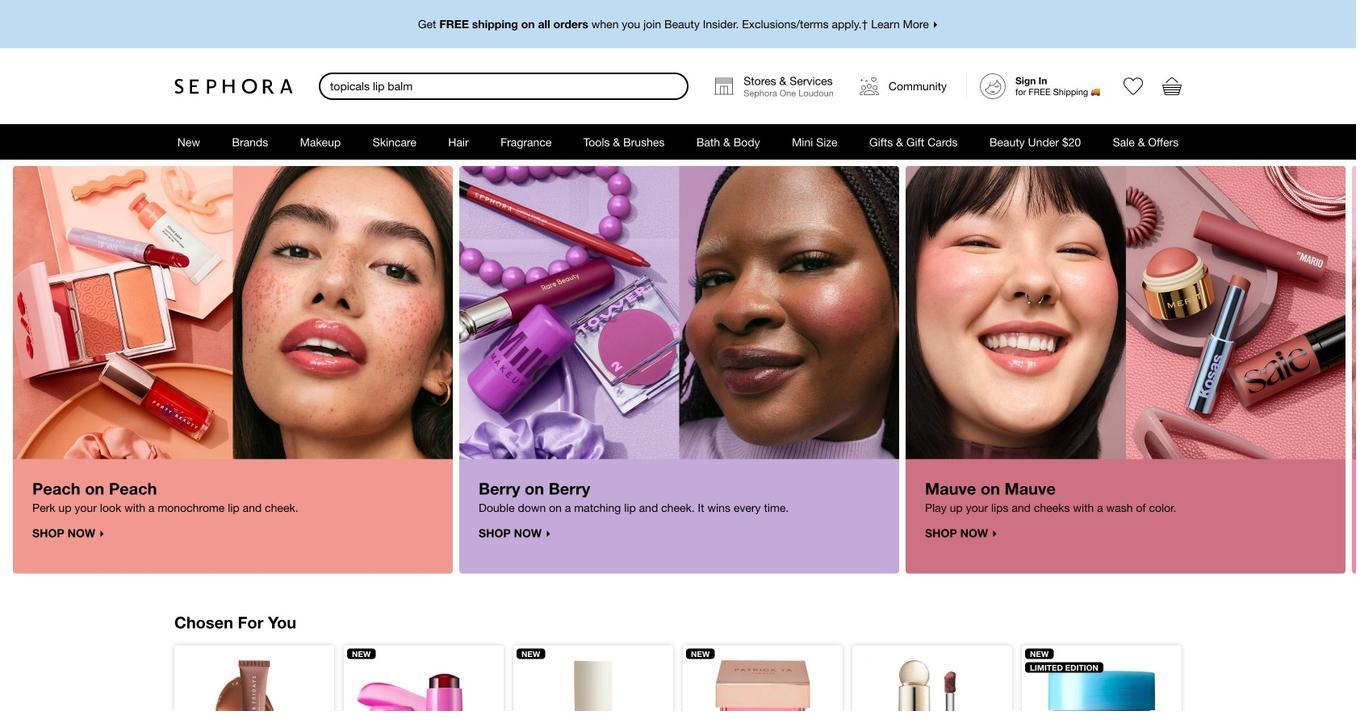 Task type: vqa. For each thing, say whether or not it's contained in the screenshot.
In-
no



Task type: locate. For each thing, give the bounding box(es) containing it.
patrick ta - major headlines double-take crème & powder blush duo image
[[696, 659, 830, 712]]

summer fridays - dream lip oil for moisturizing sheer coverage image
[[526, 659, 660, 712]]

rare beauty by selena gomez - soft pinch liquid blush image
[[865, 659, 999, 712]]

None search field
[[319, 73, 689, 100]]

laneige - lip sleeping mask intense hydration with vitamin c image
[[1035, 659, 1169, 712]]

sephora homepage image
[[174, 78, 293, 94]]

Search search field
[[320, 74, 687, 98]]

None field
[[319, 73, 689, 100]]

go to basket image
[[1162, 77, 1182, 96]]



Task type: describe. For each thing, give the bounding box(es) containing it.
summer fridays - lip butter balm for hydration & shine image
[[187, 659, 321, 712]]

milk makeup - cooling water jelly tint lip + cheek blush stain image
[[357, 659, 491, 712]]



